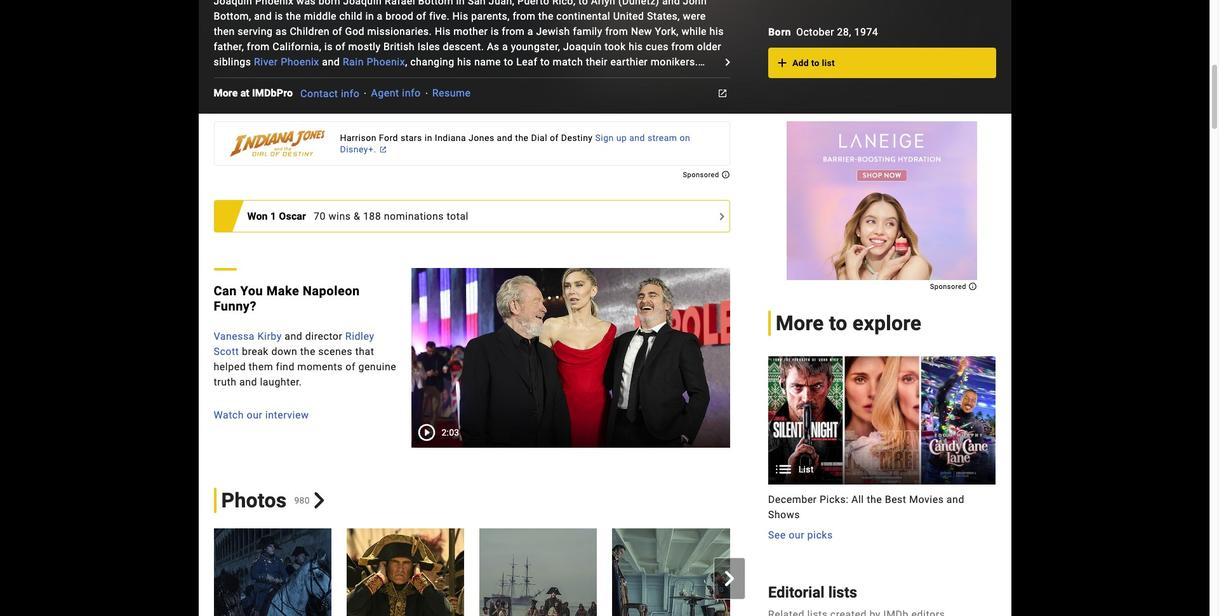 Task type: locate. For each thing, give the bounding box(es) containing it.
0 vertical spatial family
[[573, 25, 603, 37]]

0 vertical spatial performance
[[214, 315, 275, 327]]

to inside scored more critical kudos and, perhaps more importantly, introduced him to his one-time fiancée
[[376, 498, 386, 510]]

name
[[474, 56, 501, 68]]

happened,
[[383, 284, 433, 296]]

found for ) when his brother river collapsed from a drug overdose and later died. joaquin made the call to 911, which was rebroadcast on radio and television the world over. months later, at the insistence of friends and colleagues, joaquin began reading through scripts again, but he was reluctant to re-enter the acting life until he found just the right part. he finally signed up to work with
[[581, 422, 609, 434]]

re- inside ) when his brother river collapsed from a drug overdose and later died. joaquin made the call to 911, which was rebroadcast on radio and television the world over. months later, at the insistence of friends and colleagues, joaquin began reading through scripts again, but he was reluctant to re-enter the acting life until he found just the right part. he finally signed up to work with
[[434, 422, 447, 434]]

angeles down celebrate
[[660, 117, 699, 129]]

his inside scored more critical kudos and, perhaps more importantly, introduced him to his one-time fiancée
[[389, 498, 403, 510]]

0 vertical spatial time
[[348, 117, 370, 129]]

october left 28, at top
[[796, 26, 835, 38]]

then inside joaquin phoenix was born joaquin rafael bottom in san juan, puerto rico, to arlyn (dunetz) and john bottom, and is the middle child in a brood of five. his parents, from the continental united states, were then serving as children of god missionaries. his mother is from a jewish family from new york, while his father, from california, is of mostly british isles descent. as a youngster, joaquin took his cues from older siblings
[[214, 25, 235, 37]]

into
[[659, 71, 678, 83], [667, 147, 685, 159]]

he inside ) when his brother river collapsed from a drug overdose and later died. joaquin made the call to 911, which was rebroadcast on radio and television the world over. months later, at the insistence of friends and colleagues, joaquin began reading through scripts again, but he was reluctant to re-enter the acting life until he found just the right part. he finally signed up to work with
[[701, 422, 714, 434]]

the right in
[[263, 254, 278, 266]]

1 vertical spatial through
[[214, 422, 251, 434]]

angeles down eye
[[326, 376, 365, 388]]

our for watch
[[247, 409, 263, 421]]

0 vertical spatial arlyn
[[591, 0, 616, 7]]

real inside the family moved often, traveling through central and south america (and adopting the surname "phoenix" to celebrate their new beginnings) but, by the time joaquin was age 6, they had more or less settled in the los angeles area. arlyn found work as a secretary at nbc, and john turned his talents to landscaping. they eventually found an agent who was willing to represent all five children, and the younger generation dove into television work. commercials for meat, milk, and junk food were off-limits (the kids were all raised as strict vegans), but they managed to find plenty of work pushing other products. joaquin's first real acting gig was a guest appearance on river's sitcom,
[[667, 178, 685, 190]]

sustain
[[432, 269, 467, 281]]

and up dove
[[630, 133, 645, 143]]

at inside more at imdbpro button
[[240, 87, 250, 99]]

his parents were in the process of separating, so he struck out for mexico with his father. joaquin returned to the public eye three years later under tragic circumstances. on october 31, 1993, he was at the viper room (a los angeles nightclub partly-owned by
[[214, 345, 714, 388]]

find down 'down'
[[276, 361, 295, 373]]

brother
[[214, 208, 249, 220], [609, 376, 643, 388]]

to inside button
[[812, 58, 820, 68]]

0 vertical spatial just
[[546, 284, 564, 296]]

film inside , then struck out on his own in other made-for-tv productions. he made his big-screen debut as the youngest crew member in the interstellar romp . in the late '80s, the phoenix clan decided to pull up stakes and relocate again--this time to florida. river's film career had enough momentum to sustain the move, but joaquin wasn't sure what lay in store for him in the sunshine state. as it happened, universal pictures had just opened a new studio in the area and he was cast almost immediately as an angst-ridden adolescent in
[[248, 269, 267, 281]]

1 vertical spatial decided
[[451, 315, 489, 327]]

the inside the family moved often, traveling through central and south america (and adopting the surname "phoenix" to celebrate their new beginnings) but, by the time joaquin was age 6, they had more or less settled in the los angeles area. arlyn found work as a secretary at nbc, and john turned his talents to landscaping. they eventually found an agent who was willing to represent all five children, and the younger generation dove into television work. commercials for meat, milk, and junk food were off-limits (the kids were all raised as strict vegans), but they managed to find plenty of work pushing other products. joaquin's first real acting gig was a guest appearance on river's sitcom,
[[629, 86, 647, 98]]

0 horizontal spatial leaf
[[460, 467, 481, 479]]

add to list button
[[768, 47, 996, 78]]

contact
[[300, 87, 338, 99]]

los down 'moments'
[[306, 376, 323, 388]]

and up 'off-' in the left of the page
[[507, 147, 525, 159]]

1 horizontal spatial turn
[[345, 482, 364, 495]]

0 vertical spatial television
[[214, 162, 260, 174]]

0 vertical spatial acting
[[687, 178, 717, 190]]

1 vertical spatial more
[[776, 311, 824, 336]]

states,
[[647, 10, 680, 22]]

arlyn
[[591, 0, 616, 7], [241, 132, 265, 144]]

2 horizontal spatial time
[[648, 254, 670, 266]]

0 horizontal spatial 's
[[384, 589, 392, 601]]

0 horizontal spatial los
[[306, 376, 323, 388]]

0 horizontal spatial screen
[[321, 513, 353, 525]]

phoenix up serving
[[255, 0, 294, 7]]

cast
[[271, 300, 292, 312], [467, 574, 488, 586]]

a left pasty
[[396, 604, 402, 616]]

the down owned
[[462, 391, 477, 403]]

out down instincts,
[[516, 86, 532, 98]]

screen inside , then struck out on his own in other made-for-tv productions. he made his big-screen debut as the youngest crew member in the interstellar romp . in the late '80s, the phoenix clan decided to pull up stakes and relocate again--this time to florida. river's film career had enough momentum to sustain the move, but joaquin wasn't sure what lay in store for him in the sunshine state. as it happened, universal pictures had just opened a new studio in the area and he was cast almost immediately as an angst-ridden adolescent in
[[483, 223, 515, 235]]

and down directed
[[484, 467, 502, 479]]

agent
[[259, 147, 286, 159]]

vegans),
[[242, 178, 282, 190]]

0 vertical spatial into
[[659, 71, 678, 83]]

) inside ) when his brother river collapsed from a drug overdose and later died. joaquin made the call to 911, which was rebroadcast on radio and television the world over. months later, at the insistence of friends and colleagues, joaquin began reading through scripts again, but he was reluctant to re-enter the acting life until he found just the right part. he finally signed up to work with
[[557, 376, 560, 388]]

1 vertical spatial john
[[455, 132, 478, 144]]

and down the five
[[430, 162, 447, 174]]

0 vertical spatial leaf
[[516, 56, 538, 68]]

the down caper
[[489, 559, 507, 571]]

film
[[248, 269, 267, 281], [510, 559, 529, 571]]

caper
[[490, 543, 517, 556]]

's for obsessive
[[507, 452, 514, 464]]

2 vertical spatial acting
[[492, 422, 522, 434]]

moments
[[297, 361, 343, 373]]

joaquin phoenix in napoleon (2023) image
[[214, 528, 331, 616], [347, 528, 464, 616], [480, 528, 597, 616], [746, 528, 863, 616]]

2 horizontal spatial him
[[490, 574, 508, 586]]

up
[[617, 133, 627, 143], [483, 254, 495, 266], [281, 437, 292, 449], [330, 482, 342, 495], [291, 528, 303, 540]]

immediately inside the . he and "paradise" co-star re-teamed almost immediately for the small-town murder caper
[[301, 543, 360, 556]]

2 epic from the left
[[444, 574, 464, 586]]

leaf up instincts,
[[516, 56, 538, 68]]

make
[[267, 283, 299, 299]]

he
[[630, 193, 643, 205], [402, 223, 415, 235], [701, 422, 714, 434], [214, 513, 227, 525], [525, 528, 538, 540], [576, 604, 590, 616]]

perhaps
[[673, 482, 712, 495]]

film inside . the film that confirmed phoenix as a star was the historical epic
[[510, 559, 529, 571]]

for down scapegoat
[[363, 543, 377, 556]]

joaquin phoenix was born joaquin rafael bottom in san juan, puerto rico, to arlyn (dunetz) and john bottom, and is the middle child in a brood of five. his parents, from the continental united states, were then serving as children of god missionaries. his mother is from a jewish family from new york, while his father, from california, is of mostly british isles descent. as a youngster, joaquin took his cues from older siblings
[[214, 0, 724, 68]]

0 horizontal spatial an
[[244, 147, 256, 159]]

as down young
[[628, 589, 639, 601]]

0 vertical spatial own
[[214, 223, 234, 235]]

river down 1993, on the right bottom of the page
[[646, 376, 670, 388]]

0 horizontal spatial our
[[247, 409, 263, 421]]

found up agent
[[268, 132, 296, 144]]

but,
[[295, 117, 313, 129]]

afterschool
[[314, 208, 368, 220]]

2 horizontal spatial found
[[581, 422, 609, 434]]

1 horizontal spatial brother
[[609, 376, 643, 388]]

, inside , which joaquin followed with a turn as a porn store clerk in
[[617, 543, 619, 556]]

the left "big"
[[285, 513, 301, 525]]

to up locked-
[[273, 513, 283, 525]]

talents
[[532, 132, 565, 144]]

returned down photos
[[230, 513, 270, 525]]

2 vertical spatial that
[[531, 559, 550, 571]]

the up enough
[[327, 254, 342, 266]]

to left make
[[521, 589, 531, 601]]

he inside , changing his name to leaf to match their earthier monikers. when the children were encouraged to develop their creative instincts, he followed their lead into acting. younger sisters
[[553, 71, 565, 83]]

store inside , which joaquin followed with a turn as a porn store clerk in
[[359, 559, 384, 571]]

0 vertical spatial that
[[355, 346, 374, 358]]

by inside the family moved often, traveling through central and south america (and adopting the surname "phoenix" to celebrate their new beginnings) but, by the time joaquin was age 6, they had more or less settled in the los angeles area. arlyn found work as a secretary at nbc, and john turned his talents to landscaping. they eventually found an agent who was willing to represent all five children, and the younger generation dove into television work. commercials for meat, milk, and junk food were off-limits (the kids were all raised as strict vegans), but they managed to find plenty of work pushing other products. joaquin's first real acting gig was a guest appearance on river's sitcom,
[[316, 117, 327, 129]]

just inside ) when his brother river collapsed from a drug overdose and later died. joaquin made the call to 911, which was rebroadcast on radio and television the world over. months later, at the insistence of friends and colleagues, joaquin began reading through scripts again, but he was reluctant to re-enter the acting life until he found just the right part. he finally signed up to work with
[[612, 422, 630, 434]]

0 horizontal spatial (who
[[370, 467, 394, 479]]

struck inside , then struck out on his own in other made-for-tv productions. he made his big-screen debut as the youngest crew member in the interstellar romp . in the late '80s, the phoenix clan decided to pull up stakes and relocate again--this time to florida. river's film career had enough momentum to sustain the move, but joaquin wasn't sure what lay in store for him in the sunshine state. as it happened, universal pictures had just opened a new studio in the area and he was cast almost immediately as an angst-ridden adolescent in
[[637, 208, 667, 220]]

the for . the roman epic cast him as the selfish, paranoid young emperor commodus opposite
[[387, 574, 405, 586]]

joaquin inside his parents were in the process of separating, so he struck out for mexico with his father. joaquin returned to the public eye three years later under tragic circumstances. on october 31, 1993, he was at the viper room (a los angeles nightclub partly-owned by
[[675, 345, 714, 357]]

with inside . (the pair dated for almost three years.) he returned to the big screen later that year with a supporting role in
[[426, 513, 446, 525]]

director
[[305, 330, 343, 342]]

2 vertical spatial river
[[514, 437, 538, 449]]

0 vertical spatial him
[[230, 284, 248, 296]]

0 horizontal spatial epic
[[279, 574, 300, 586]]

television inside ) when his brother river collapsed from a drug overdose and later died. joaquin made the call to 911, which was rebroadcast on radio and television the world over. months later, at the insistence of friends and colleagues, joaquin began reading through scripts again, but he was reluctant to re-enter the acting life until he found just the right part. he finally signed up to work with
[[214, 406, 260, 418]]

and down withdraw
[[523, 330, 540, 342]]

0 vertical spatial all
[[429, 147, 440, 159]]

star
[[402, 452, 421, 464], [628, 528, 647, 540], [669, 559, 688, 571]]

earthier
[[611, 56, 648, 68]]

joaquin inside . his performance was very well-received, but joaquin decided to withdraw from acting for a while--he was frustrated with the dearth of interesting roles for actors his age, and he wanted to see more of the world.
[[409, 315, 448, 327]]

he down role
[[525, 528, 538, 540]]

was down you
[[249, 300, 268, 312]]

1 vertical spatial which
[[622, 543, 650, 556]]

1 horizontal spatial 's
[[507, 452, 514, 464]]

member
[[653, 223, 693, 235]]

a inside , then struck out on his own in other made-for-tv productions. he made his big-screen debut as the youngest crew member in the interstellar romp . in the late '80s, the phoenix clan decided to pull up stakes and relocate again--this time to florida. river's film career had enough momentum to sustain the move, but joaquin wasn't sure what lay in store for him in the sunshine state. as it happened, universal pictures had just opened a new studio in the area and he was cast almost immediately as an angst-ridden adolescent in
[[605, 284, 611, 296]]

1 vertical spatial find
[[276, 361, 295, 373]]

0 vertical spatial struck
[[637, 208, 667, 220]]

stream
[[648, 133, 677, 143]]

new up the area.
[[214, 117, 233, 129]]

a left porn
[[326, 559, 332, 571]]

as inside . the roman epic cast him as the selfish, paranoid young emperor commodus opposite
[[511, 574, 522, 586]]

1 vertical spatial store
[[359, 559, 384, 571]]

agent info
[[371, 87, 421, 99]]

1 horizontal spatial (who
[[424, 437, 448, 449]]

. for .
[[627, 193, 630, 205]]

see our picks
[[768, 529, 833, 541]]

up right sign
[[617, 133, 627, 143]]

1 horizontal spatial acting
[[576, 315, 606, 327]]

acting inside the family moved often, traveling through central and south america (and adopting the surname "phoenix" to celebrate their new beginnings) but, by the time joaquin was age 6, they had more or less settled in the los angeles area. arlyn found work as a secretary at nbc, and john turned his talents to landscaping. they eventually found an agent who was willing to represent all five children, and the younger generation dove into television work. commercials for meat, milk, and junk food were off-limits (the kids were all raised as strict vegans), but they managed to find plenty of work pushing other products. joaquin's first real acting gig was a guest appearance on river's sitcom,
[[687, 178, 717, 190]]

1 horizontal spatial arlyn
[[591, 0, 616, 7]]

for inside , then struck out on his own in other made-for-tv productions. he made his big-screen debut as the youngest crew member in the interstellar romp . in the late '80s, the phoenix clan decided to pull up stakes and relocate again--this time to florida. river's film career had enough momentum to sustain the move, but joaquin wasn't sure what lay in store for him in the sunshine state. as it happened, universal pictures had just opened a new studio in the area and he was cast almost immediately as an angst-ridden adolescent in
[[214, 284, 227, 296]]

2 television from the top
[[214, 406, 260, 418]]

then down the years.)
[[684, 513, 705, 525]]

the down "pull"
[[470, 269, 485, 281]]

1 vertical spatial later
[[340, 391, 362, 403]]

and inside december picks: all the best movies and shows
[[947, 494, 965, 506]]

1 horizontal spatial re-
[[434, 422, 447, 434]]

father,
[[214, 40, 244, 52]]

angst-
[[421, 300, 451, 312]]

2 horizontal spatial then
[[684, 513, 705, 525]]

4 joaquin phoenix in napoleon (2023) image from the left
[[746, 528, 863, 616]]

born
[[768, 26, 791, 38]]

while
[[682, 25, 707, 37]]

1 horizontal spatial is
[[324, 40, 333, 52]]

to up lay
[[672, 254, 682, 266]]

family inside joaquin phoenix was born joaquin rafael bottom in san juan, puerto rico, to arlyn (dunetz) and john bottom, and is the middle child in a brood of five. his parents, from the continental united states, were then serving as children of god missionaries. his mother is from a jewish family from new york, while his father, from california, is of mostly british isles descent. as a youngster, joaquin took his cues from older siblings
[[573, 25, 603, 37]]

immediately up porn
[[301, 543, 360, 556]]

as inside joaquin phoenix was born joaquin rafael bottom in san juan, puerto rico, to arlyn (dunetz) and john bottom, and is the middle child in a brood of five. his parents, from the continental united states, were then serving as children of god missionaries. his mother is from a jewish family from new york, while his father, from california, is of mostly british isles descent. as a youngster, joaquin took his cues from older siblings
[[487, 40, 500, 52]]

find inside break down the scenes that helped them find moments of genuine truth and laughter.
[[276, 361, 295, 373]]

1974
[[855, 26, 879, 38]]

70
[[314, 210, 326, 222]]

in up the funny?
[[251, 284, 260, 296]]

0 vertical spatial october
[[796, 26, 835, 38]]

work inside ) when his brother river collapsed from a drug overdose and later died. joaquin made the call to 911, which was rebroadcast on radio and television the world over. months later, at the insistence of friends and colleagues, joaquin began reading through scripts again, but he was reluctant to re-enter the acting life until he found just the right part. he finally signed up to work with
[[308, 437, 331, 449]]

0 horizontal spatial as
[[359, 284, 371, 296]]

that inside . the film that confirmed phoenix as a star was the historical epic
[[531, 559, 550, 571]]

they down the (and
[[468, 117, 488, 129]]

2 horizontal spatial river
[[646, 376, 670, 388]]

changing
[[410, 56, 455, 68]]

1 vertical spatial real
[[642, 589, 660, 601]]

's up "cultivated" at the bottom
[[384, 589, 392, 601]]

event photo image
[[411, 268, 730, 448]]

1 vertical spatial brother
[[609, 376, 643, 388]]

brother inside ) when his brother river collapsed from a drug overdose and later died. joaquin made the call to 911, which was rebroadcast on radio and television the world over. months later, at the insistence of friends and colleagues, joaquin began reading through scripts again, but he was reluctant to re-enter the acting life until he found just the right part. he finally signed up to work with
[[609, 376, 643, 388]]

products.
[[548, 178, 593, 190]]

info
[[341, 87, 360, 99], [402, 87, 421, 99]]

0 vertical spatial -
[[624, 254, 627, 266]]

list link
[[768, 357, 996, 485]]

1 horizontal spatial cast
[[467, 574, 488, 586]]

as inside and ) to star as
[[424, 452, 435, 464]]

more down while-
[[628, 330, 653, 342]]

arlyn up continental
[[591, 0, 616, 7]]

info for agent info
[[402, 87, 421, 99]]

1 horizontal spatial followed
[[567, 71, 609, 83]]

in up obsessive at left bottom
[[540, 437, 549, 449]]

out
[[516, 86, 532, 98], [670, 208, 685, 220], [528, 345, 544, 357]]

1 television from the top
[[214, 162, 260, 174]]

1 vertical spatial (who
[[370, 467, 394, 479]]

eventually
[[670, 132, 719, 144]]

, up youngest
[[608, 208, 610, 220]]

with inside his parents were in the process of separating, so he struck out for mexico with his father. joaquin returned to the public eye three years later under tragic circumstances. on october 31, 1993, he was at the viper room (a los angeles nightclub partly-owned by
[[601, 345, 621, 357]]

cast down 'make'
[[271, 300, 292, 312]]

see more awards and nominations image
[[714, 209, 730, 224]]

and up reading
[[692, 391, 710, 403]]

performance up vanessa kirby link
[[214, 315, 275, 327]]

river's inside the family moved often, traveling through central and south america (and adopting the surname "phoenix" to celebrate their new beginnings) but, by the time joaquin was age 6, they had more or less settled in the los angeles area. arlyn found work as a secretary at nbc, and john turned his talents to landscaping. they eventually found an agent who was willing to represent all five children, and the younger generation dove into television work. commercials for meat, milk, and junk food were off-limits (the kids were all raised as strict vegans), but they managed to find plenty of work pushing other products. joaquin's first real acting gig was a guest appearance on river's sitcom,
[[366, 193, 397, 205]]

you
[[240, 283, 263, 299]]

that up selfish,
[[531, 559, 550, 571]]

that inside break down the scenes that helped them find moments of genuine truth and laughter.
[[355, 346, 374, 358]]

enter
[[447, 422, 471, 434]]

0 vertical spatial then
[[214, 25, 235, 37]]

and down age
[[434, 132, 452, 144]]

importantly,
[[241, 498, 298, 510]]

1 vertical spatial leaf
[[460, 467, 481, 479]]

that inside . (the pair dated for almost three years.) he returned to the big screen later that year with a supporting role in
[[381, 513, 400, 525]]

to up 'sustain'
[[450, 254, 460, 266]]

romp
[[268, 239, 293, 251]]

1 vertical spatial new
[[614, 284, 633, 296]]

insistence
[[432, 406, 481, 418]]

serving
[[238, 25, 273, 37]]

opened
[[567, 284, 602, 296]]

1 horizontal spatial time
[[426, 498, 448, 510]]

0 vertical spatial they
[[468, 117, 488, 129]]

as inside , which joaquin followed with a turn as a porn store clerk in
[[312, 559, 323, 571]]

. down murder
[[483, 559, 486, 571]]

five
[[443, 147, 460, 159]]

were up 'moments'
[[301, 345, 324, 357]]

up right "pull"
[[483, 254, 495, 266]]

1 horizontal spatial through
[[288, 101, 325, 113]]

in up 'name)' on the bottom
[[609, 452, 618, 464]]

0 horizontal spatial acting
[[492, 422, 522, 434]]

1 info from the left
[[341, 87, 360, 99]]

1 vertical spatial into
[[667, 147, 685, 159]]

. for . (the pair dated for almost three years.) he returned to the big screen later that year with a supporting role in
[[528, 498, 531, 510]]

more to explore
[[776, 311, 922, 336]]

2 vertical spatial then
[[684, 513, 705, 525]]

later inside . (the pair dated for almost three years.) he returned to the big screen later that year with a supporting role in
[[356, 513, 378, 525]]

1 horizontal spatial sponsored
[[930, 283, 969, 291]]

big
[[304, 513, 318, 525]]

on inside ) when his brother river collapsed from a drug overdose and later died. joaquin made the call to 911, which was rebroadcast on radio and television the world over. months later, at the insistence of friends and colleagues, joaquin began reading through scripts again, but he was reluctant to re-enter the acting life until he found just the right part. he finally signed up to work with
[[650, 391, 662, 403]]

father.
[[641, 345, 672, 357]]

his inside . his performance was very well-received, but joaquin decided to withdraw from acting for a while--he was frustrated with the dearth of interesting roles for actors his age, and he wanted to see more of the world.
[[483, 330, 497, 342]]

) inside and ) to star as
[[383, 452, 387, 464]]

with inside . his performance was very well-received, but joaquin decided to withdraw from acting for a while--he was frustrated with the dearth of interesting roles for actors his age, and he wanted to see more of the world.
[[264, 330, 284, 342]]

's inside 's swarthy hero. determined to make his character as real as possible, phoenix gained weight and cultivated a pasty complexion during the shoot. he received internationa
[[384, 589, 392, 601]]

info for contact info
[[341, 87, 360, 99]]

2 vertical spatial almost
[[265, 543, 298, 556]]

1 epic from the left
[[279, 574, 300, 586]]

star up emperor
[[669, 559, 688, 571]]

colleagues,
[[554, 406, 608, 418]]

watch
[[214, 409, 244, 421]]

by right but,
[[316, 117, 327, 129]]

1 horizontal spatial find
[[386, 178, 405, 190]]

john down 6,
[[455, 132, 478, 144]]

is down parents,
[[491, 25, 499, 37]]

process
[[357, 345, 395, 357]]

the up the public
[[300, 346, 316, 358]]

more at imdbpro
[[214, 87, 293, 99]]

guest
[[262, 193, 289, 205]]

lay
[[662, 269, 676, 281]]

but inside . his performance was very well-received, but joaquin decided to withdraw from acting for a while--he was frustrated with the dearth of interesting roles for actors his age, and he wanted to see more of the world.
[[391, 315, 407, 327]]

their inside the family moved often, traveling through central and south america (and adopting the surname "phoenix" to celebrate their new beginnings) but, by the time joaquin was age 6, they had more or less settled in the los angeles area. arlyn found work as a secretary at nbc, and john turned his talents to landscaping. they eventually found an agent who was willing to represent all five children, and the younger generation dove into television work. commercials for meat, milk, and junk food were off-limits (the kids were all raised as strict vegans), but they managed to find plenty of work pushing other products. joaquin's first real acting gig was a guest appearance on river's sitcom,
[[701, 101, 722, 113]]

he inside , then struck out on his own in other made-for-tv productions. he made his big-screen debut as the youngest crew member in the interstellar romp . in the late '80s, the phoenix clan decided to pull up stakes and relocate again--this time to florida. river's film career had enough momentum to sustain the move, but joaquin wasn't sure what lay in store for him in the sunshine state. as it happened, universal pictures had just opened a new studio in the area and he was cast almost immediately as an angst-ridden adolescent in
[[234, 300, 246, 312]]

0 vertical spatial john
[[683, 0, 707, 7]]

for down kudos on the right bottom
[[610, 498, 624, 510]]

) down reluctant
[[383, 452, 387, 464]]

phoenix inside 's swarthy hero. determined to make his character as real as possible, phoenix gained weight and cultivated a pasty complexion during the shoot. he received internationa
[[214, 604, 252, 616]]

through inside the family moved often, traveling through central and south america (and adopting the surname "phoenix" to celebrate their new beginnings) but, by the time joaquin was age 6, they had more or less settled in the los angeles area. arlyn found work as a secretary at nbc, and john turned his talents to landscaping. they eventually found an agent who was willing to represent all five children, and the younger generation dove into television work. commercials for meat, milk, and junk food were off-limits (the kids were all raised as strict vegans), but they managed to find plenty of work pushing other products. joaquin's first real acting gig was a guest appearance on river's sitcom,
[[288, 101, 325, 113]]

1 vertical spatial -
[[662, 315, 666, 327]]

his inside his parents were in the process of separating, so he struck out for mexico with his father. joaquin returned to the public eye three years later under tragic circumstances. on october 31, 1993, he was at the viper room (a los angeles nightclub partly-owned by
[[624, 345, 638, 357]]

adopting
[[484, 101, 526, 113]]

kirby
[[258, 330, 282, 342]]

their
[[586, 56, 608, 68], [441, 71, 463, 83], [612, 71, 633, 83], [701, 101, 722, 113]]

acting up wanted
[[576, 315, 606, 327]]

in inside , then played a locked-up drug scapegoat in
[[384, 528, 393, 540]]

then up the crew
[[613, 208, 634, 220]]

real down young
[[642, 589, 660, 601]]

chevron right inline image
[[722, 571, 737, 586]]

1 vertical spatial other
[[248, 223, 273, 235]]

info up central
[[341, 87, 360, 99]]

later inside ) when his brother river collapsed from a drug overdose and later died. joaquin made the call to 911, which was rebroadcast on radio and television the world over. months later, at the insistence of friends and colleagues, joaquin began reading through scripts again, but he was reluctant to re-enter the acting life until he found just the right part. he finally signed up to work with
[[340, 391, 362, 403]]

0 horizontal spatial river
[[254, 56, 278, 68]]

almost inside the . he and "paradise" co-star re-teamed almost immediately for the small-town murder caper
[[265, 543, 298, 556]]

at up represent
[[395, 132, 405, 144]]

0 vertical spatial cast
[[271, 300, 292, 312]]

1 horizontal spatial just
[[612, 422, 630, 434]]

found for the family moved often, traveling through central and south america (and adopting the surname "phoenix" to celebrate their new beginnings) but, by the time joaquin was age 6, they had more or less settled in the los angeles area. arlyn found work as a secretary at nbc, and john turned his talents to landscaping. they eventually found an agent who was willing to represent all five children, and the younger generation dove into television work. commercials for meat, milk, and junk food were off-limits (the kids were all raised as strict vegans), but they managed to find plenty of work pushing other products. joaquin's first real acting gig was a guest appearance on river's sitcom,
[[214, 147, 242, 159]]

he down character
[[576, 604, 590, 616]]

1 joaquin phoenix in napoleon (2023) image from the left
[[214, 528, 331, 616]]

from inside ) when his brother river collapsed from a drug overdose and later died. joaquin made the call to 911, which was rebroadcast on radio and television the world over. months later, at the insistence of friends and colleagues, joaquin began reading through scripts again, but he was reluctant to re-enter the acting life until he found just the right part. he finally signed up to work with
[[214, 391, 237, 403]]

0 vertical spatial made
[[418, 223, 445, 235]]

add image
[[775, 55, 790, 70]]

screen down 'introduced'
[[321, 513, 353, 525]]

1 vertical spatial that
[[381, 513, 400, 525]]

and
[[663, 0, 680, 7], [254, 10, 272, 22], [322, 56, 340, 68], [366, 86, 389, 98], [366, 101, 383, 113], [434, 132, 452, 144], [630, 133, 645, 143], [507, 147, 525, 159], [430, 162, 447, 174], [532, 254, 550, 266], [214, 300, 232, 312], [523, 330, 540, 342], [285, 330, 303, 342], [239, 376, 257, 388], [319, 391, 337, 403], [692, 391, 710, 403], [533, 406, 551, 418], [694, 437, 712, 449], [484, 467, 502, 479], [947, 494, 965, 506], [541, 528, 559, 540], [325, 604, 343, 616]]

0 vertical spatial river's
[[366, 193, 397, 205]]

joaquin down rebroadcast
[[611, 406, 650, 418]]

born october 28, 1974
[[768, 26, 879, 38]]

the up (who had directed river in
[[474, 422, 489, 434]]

the up the children
[[286, 10, 301, 22]]

0 horizontal spatial film
[[248, 269, 267, 281]]

mexico
[[564, 345, 598, 357]]

, down british
[[405, 56, 408, 68]]

1 horizontal spatial decided
[[451, 315, 489, 327]]

made inside ) when his brother river collapsed from a drug overdose and later died. joaquin made the call to 911, which was rebroadcast on radio and television the world over. months later, at the insistence of friends and colleagues, joaquin began reading through scripts again, but he was reluctant to re-enter the acting life until he found just the right part. he finally signed up to work with
[[433, 391, 459, 403]]

production art image
[[768, 357, 996, 485]]

. inside . his performance was very well-received, but joaquin decided to withdraw from acting for a while--he was frustrated with the dearth of interesting roles for actors his age, and he wanted to see more of the world.
[[642, 300, 645, 312]]

turned
[[481, 132, 512, 144]]

turn
[[345, 482, 364, 495], [290, 559, 309, 571]]

the inside . the roman epic cast him as the selfish, paranoid young emperor commodus opposite
[[387, 574, 405, 586]]

had left dropped
[[397, 467, 415, 479]]

adolescent
[[484, 300, 537, 312]]

other inside the family moved often, traveling through central and south america (and adopting the surname "phoenix" to celebrate their new beginnings) but, by the time joaquin was age 6, they had more or less settled in the los angeles area. arlyn found work as a secretary at nbc, and john turned his talents to landscaping. they eventually found an agent who was willing to represent all five children, and the younger generation dove into television work. commercials for meat, milk, and junk food were off-limits (the kids were all raised as strict vegans), but they managed to find plenty of work pushing other products. joaquin's first real acting gig was a guest appearance on river's sitcom,
[[520, 178, 545, 190]]

him up the funny?
[[230, 284, 248, 296]]

2 info from the left
[[402, 87, 421, 99]]

2 vertical spatial star
[[669, 559, 688, 571]]

south
[[386, 101, 414, 113]]

co-
[[613, 528, 628, 540]]

1 vertical spatial drug
[[306, 528, 328, 540]]

performance inside . the performance made joaquin (who had dropped leaf and reverted to his birth name) a critics' darling in his own right.
[[235, 467, 296, 479]]

0 horizontal spatial star
[[402, 452, 421, 464]]

) when his brother river collapsed from a drug overdose and later died. joaquin made the call to 911, which was rebroadcast on radio and television the world over. months later, at the insistence of friends and colleagues, joaquin began reading through scripts again, but he was reluctant to re-enter the acting life until he found just the right part. he finally signed up to work with
[[214, 376, 721, 449]]

the for . the film that confirmed phoenix as a star was the historical epic
[[489, 559, 507, 571]]

up inside sign up and stream on disney+.
[[617, 133, 627, 143]]

pull
[[463, 254, 480, 266]]

1 vertical spatial cast
[[467, 574, 488, 586]]

lists
[[829, 584, 858, 602]]

, for , then struck out on his own in other made-for-tv productions. he made his big-screen debut as the youngest crew member in the interstellar romp . in the late '80s, the phoenix clan decided to pull up stakes and relocate again--this time to florida. river's film career had enough momentum to sustain the move, but joaquin wasn't sure what lay in store for him in the sunshine state. as it happened, universal pictures had just opened a new studio in the area and he was cast almost immediately as an angst-ridden adolescent in
[[608, 208, 610, 220]]

time up 'secretary'
[[348, 117, 370, 129]]

1 horizontal spatial real
[[667, 178, 685, 190]]

0 horizontal spatial struck
[[496, 345, 526, 357]]

god
[[345, 25, 365, 37]]

of inside his parents were in the process of separating, so he struck out for mexico with his father. joaquin returned to the public eye three years later under tragic circumstances. on october 31, 1993, he was at the viper room (a los angeles nightclub partly-owned by
[[398, 345, 408, 357]]

0 vertical spatial new
[[214, 117, 233, 129]]

fiancée
[[451, 498, 486, 510]]

star inside the . he and "paradise" co-star re-teamed almost immediately for the small-town murder caper
[[628, 528, 647, 540]]

family up celebrate
[[650, 86, 679, 98]]

the inside . the film that confirmed phoenix as a star was the historical epic
[[489, 559, 507, 571]]

epic up hero.
[[444, 574, 464, 586]]

, down co-
[[617, 543, 619, 556]]

then for , then struck out on his own in other made-for-tv productions. he made his big-screen debut as the youngest crew member in the interstellar romp . in the late '80s, the phoenix clan decided to pull up stakes and relocate again--this time to florida. river's film career had enough momentum to sustain the move, but joaquin wasn't sure what lay in store for him in the sunshine state. as it happened, universal pictures had just opened a new studio in the area and he was cast almost immediately as an angst-ridden adolescent in
[[613, 208, 634, 220]]

of inside ) when his brother river collapsed from a drug overdose and later died. joaquin made the call to 911, which was rebroadcast on radio and television the world over. months later, at the insistence of friends and colleagues, joaquin began reading through scripts again, but he was reluctant to re-enter the acting life until he found just the right part. he finally signed up to work with
[[484, 406, 494, 418]]

john inside joaquin phoenix was born joaquin rafael bottom in san juan, puerto rico, to arlyn (dunetz) and john bottom, and is the middle child in a brood of five. his parents, from the continental united states, were then serving as children of god missionaries. his mother is from a jewish family from new york, while his father, from california, is of mostly british isles descent. as a youngster, joaquin took his cues from older siblings
[[683, 0, 707, 7]]

on up member
[[688, 208, 700, 220]]

his inside the he worked with his brother again on the afterschool special
[[707, 193, 721, 205]]

then inside , then struck out on his own in other made-for-tv productions. he made his big-screen debut as the youngest crew member in the interstellar romp . in the late '80s, the phoenix clan decided to pull up stakes and relocate again--this time to florida. river's film career had enough momentum to sustain the move, but joaquin wasn't sure what lay in store for him in the sunshine state. as it happened, universal pictures had just opened a new studio in the area and he was cast almost immediately as an angst-ridden adolescent in
[[613, 208, 634, 220]]

1 horizontal spatial star
[[628, 528, 647, 540]]

los
[[640, 117, 657, 129], [306, 376, 323, 388]]

his follow-up turn in
[[279, 482, 379, 495]]

more for more to explore
[[776, 311, 824, 336]]

of inside break down the scenes that helped them find moments of genuine truth and laughter.
[[346, 361, 356, 373]]

in down lay
[[669, 284, 678, 296]]

milk,
[[404, 162, 427, 174]]

to down reluctant
[[389, 452, 399, 464]]

out up circumstances.
[[528, 345, 544, 357]]

decided inside , then struck out on his own in other made-for-tv productions. he made his big-screen debut as the youngest crew member in the interstellar romp . in the late '80s, the phoenix clan decided to pull up stakes and relocate again--this time to florida. river's film career had enough momentum to sustain the move, but joaquin wasn't sure what lay in store for him in the sunshine state. as it happened, universal pictures had just opened a new studio in the area and he was cast almost immediately as an angst-ridden adolescent in
[[409, 254, 447, 266]]

. for . the roman epic cast him as the selfish, paranoid young emperor commodus opposite
[[381, 574, 384, 586]]

then inside , then played a locked-up drug scapegoat in
[[684, 513, 705, 525]]

made for he
[[418, 223, 445, 235]]

performance inside . his performance was very well-received, but joaquin decided to withdraw from acting for a while--he was frustrated with the dearth of interesting roles for actors his age, and he wanted to see more of the world.
[[214, 315, 275, 327]]

public
[[287, 361, 317, 373]]

rupert everett and joaquin phoenix in napoleon (2023) image
[[613, 528, 730, 616]]

, for , which joaquin followed with a turn as a porn store clerk in
[[617, 543, 619, 556]]

room
[[262, 376, 290, 388]]

0 horizontal spatial drug
[[248, 391, 270, 403]]

three down scenes
[[339, 361, 363, 373]]

1 vertical spatial found
[[214, 147, 242, 159]]

1 vertical spatial all
[[641, 162, 652, 174]]

as up determined
[[511, 574, 522, 586]]

scenes
[[318, 346, 353, 358]]

the right 'all'
[[867, 494, 882, 506]]

won
[[247, 210, 268, 222]]

1 vertical spatial turn
[[290, 559, 309, 571]]

is up river phoenix and rain phoenix
[[324, 40, 333, 52]]

1993,
[[631, 361, 657, 373]]

followed down teamed
[[214, 559, 255, 571]]

1 vertical spatial they
[[303, 178, 324, 190]]

he inside , then struck out on his own in other made-for-tv productions. he made his big-screen debut as the youngest crew member in the interstellar romp . in the late '80s, the phoenix clan decided to pull up stakes and relocate again--this time to florida. river's film career had enough momentum to sustain the move, but joaquin wasn't sure what lay in store for him in the sunshine state. as it happened, universal pictures had just opened a new studio in the area and he was cast almost immediately as an angst-ridden adolescent in
[[402, 223, 415, 235]]

group containing december picks: all the best movies and shows
[[768, 357, 996, 543]]

2 joaquin phoenix in napoleon (2023) image from the left
[[347, 528, 464, 616]]

finally
[[214, 437, 243, 449]]

performance
[[214, 315, 275, 327], [235, 467, 296, 479]]

struck inside his parents were in the process of separating, so he struck out for mexico with his father. joaquin returned to the public eye three years later under tragic circumstances. on october 31, 1993, he was at the viper room (a los angeles nightclub partly-owned by
[[496, 345, 526, 357]]

group
[[768, 357, 996, 543], [198, 528, 863, 616]]

the down make
[[525, 604, 540, 616]]

the inside . the performance made joaquin (who had dropped leaf and reverted to his birth name) a critics' darling in his own right.
[[214, 467, 232, 479]]

0 horizontal spatial which
[[536, 391, 564, 403]]

into down monikers.
[[659, 71, 678, 83]]

acting.
[[681, 71, 713, 83]]

0 vertical spatial returned
[[214, 361, 254, 373]]

for up on
[[547, 345, 561, 357]]

0 vertical spatial star
[[402, 452, 421, 464]]

0 vertical spatial screen
[[483, 223, 515, 235]]

clan
[[386, 254, 406, 266]]

make
[[533, 589, 560, 601]]

was up the commercials
[[312, 147, 331, 159]]

his inside , changing his name to leaf to match their earthier monikers. when the children were encouraged to develop their creative instincts, he followed their lead into acting. younger sisters
[[457, 56, 472, 68]]

1 vertical spatial los
[[306, 376, 323, 388]]

arlyn inside the family moved often, traveling through central and south america (and adopting the surname "phoenix" to celebrate their new beginnings) but, by the time joaquin was age 6, they had more or less settled in the los angeles area. arlyn found work as a secretary at nbc, and john turned his talents to landscaping. they eventually found an agent who was willing to represent all five children, and the younger generation dove into television work. commercials for meat, milk, and junk food were off-limits (the kids were all raised as strict vegans), but they managed to find plenty of work pushing other products. joaquin's first real acting gig was a guest appearance on river's sitcom,
[[241, 132, 265, 144]]

him
[[230, 284, 248, 296], [355, 498, 373, 510], [490, 574, 508, 586]]

0 vertical spatial film
[[248, 269, 267, 281]]

to right call
[[500, 391, 510, 403]]



Task type: describe. For each thing, give the bounding box(es) containing it.
television inside the family moved often, traveling through central and south america (and adopting the surname "phoenix" to celebrate their new beginnings) but, by the time joaquin was age 6, they had more or less settled in the los angeles area. arlyn found work as a secretary at nbc, and john turned his talents to landscaping. they eventually found an agent who was willing to represent all five children, and the younger generation dove into television work. commercials for meat, milk, and junk food were off-limits (the kids were all raised as strict vegans), but they managed to find plenty of work pushing other products. joaquin's first real acting gig was a guest appearance on river's sitcom,
[[214, 162, 260, 174]]

was down when
[[567, 391, 586, 403]]

at inside the family moved often, traveling through central and south america (and adopting the surname "phoenix" to celebrate their new beginnings) but, by the time joaquin was age 6, they had more or less settled in the los angeles area. arlyn found work as a secretary at nbc, and john turned his talents to landscaping. they eventually found an agent who was willing to represent all five children, and the younger generation dove into television work. commercials for meat, milk, and junk food were off-limits (the kids were all raised as strict vegans), but they managed to find plenty of work pushing other products. joaquin's first real acting gig was a guest appearance on river's sitcom,
[[395, 132, 405, 144]]

1 horizontal spatial river
[[514, 437, 538, 449]]

secretary
[[348, 132, 392, 144]]

he inside . (the pair dated for almost three years.) he returned to the big screen later that year with a supporting role in
[[214, 513, 227, 525]]

. for . he and "paradise" co-star re-teamed almost immediately for the small-town murder caper
[[519, 528, 522, 540]]

five.
[[429, 10, 450, 22]]

of left god
[[332, 25, 342, 37]]

joaquin up match at the left of page
[[563, 40, 602, 52]]

and up 'states,'
[[663, 0, 680, 7]]

los inside his parents were in the process of separating, so he struck out for mexico with his father. joaquin returned to the public eye three years later under tragic circumstances. on october 31, 1993, he was at the viper room (a los angeles nightclub partly-owned by
[[306, 376, 323, 388]]

three inside . (the pair dated for almost three years.) he returned to the big screen later that year with a supporting role in
[[663, 498, 687, 510]]

the down instincts,
[[535, 86, 550, 98]]

of left five.
[[416, 10, 426, 22]]

star inside and ) to star as
[[402, 452, 421, 464]]

sure
[[612, 269, 633, 281]]

to inside joaquin phoenix was born joaquin rafael bottom in san juan, puerto rico, to arlyn (dunetz) and john bottom, and is the middle child in a brood of five. his parents, from the continental united states, were then serving as children of god missionaries. his mother is from a jewish family from new york, while his father, from california, is of mostly british isles descent. as a youngster, joaquin took his cues from older siblings
[[579, 0, 588, 7]]

in left san
[[456, 0, 465, 7]]

in inside , which joaquin followed with a turn as a porn store clerk in
[[413, 559, 422, 571]]

was right gig
[[231, 193, 251, 205]]

late
[[281, 254, 299, 266]]

in up scapegoat
[[367, 482, 376, 495]]

the inside the he worked with his brother again on the afterschool special
[[295, 208, 311, 220]]

1 vertical spatial is
[[491, 25, 499, 37]]

to inside 's swarthy hero. determined to make his character as real as possible, phoenix gained weight and cultivated a pasty complexion during the shoot. he received internationa
[[521, 589, 531, 601]]

list
[[799, 464, 814, 475]]

reverted
[[504, 467, 544, 479]]

kudos
[[618, 482, 647, 495]]

of up scenes
[[339, 330, 349, 342]]

at inside his parents were in the process of separating, so he struck out for mexico with his father. joaquin returned to the public eye three years later under tragic circumstances. on october 31, 1993, he was at the viper room (a los angeles nightclub partly-owned by
[[697, 361, 706, 373]]

murder
[[453, 543, 488, 556]]

his inside 's swarthy hero. determined to make his character as real as possible, phoenix gained weight and cultivated a pasty complexion during the shoot. he received internationa
[[562, 589, 577, 601]]

with inside the he worked with his brother again on the afterschool special
[[684, 193, 704, 205]]

3 joaquin phoenix in napoleon (2023) image from the left
[[480, 528, 597, 616]]

right.
[[254, 482, 279, 495]]

launch image
[[715, 86, 730, 101]]

the up florida.
[[707, 223, 722, 235]]

on inside sign up and stream on disney+.
[[680, 133, 691, 143]]

sponsored content section
[[787, 122, 978, 291]]

the inside . the film that confirmed phoenix as a star was the historical epic
[[214, 574, 229, 586]]

his up mother
[[453, 10, 469, 22]]

descent.
[[443, 40, 484, 52]]

pictures
[[483, 284, 522, 296]]

0 vertical spatial work
[[299, 132, 322, 144]]

more up pair
[[555, 482, 579, 495]]

children
[[262, 71, 300, 83]]

the inside break down the scenes that helped them find moments of genuine truth and laughter.
[[300, 346, 316, 358]]

vanessa kirby link
[[214, 330, 282, 342]]

watch our interview button
[[214, 408, 401, 423]]

made-
[[276, 223, 306, 235]]

child
[[339, 10, 363, 22]]

his down new
[[629, 40, 643, 52]]

. he and "paradise" co-star re-teamed almost immediately for the small-town murder caper
[[214, 528, 650, 556]]

of up river phoenix and rain phoenix
[[336, 40, 346, 52]]

to up "happened,"
[[419, 269, 429, 281]]

he down colleagues, at the left
[[567, 422, 578, 434]]

our for see
[[789, 529, 805, 541]]

1 horizontal spatial they
[[468, 117, 488, 129]]

critical
[[582, 482, 615, 495]]

0 vertical spatial sponsored
[[683, 171, 721, 179]]

2:03 link
[[411, 268, 730, 448]]

his down 's obsessive devotee in
[[559, 467, 574, 479]]

in up withdraw
[[540, 300, 549, 312]]

watch our interview
[[214, 409, 309, 421]]

31,
[[613, 361, 628, 373]]

he down "months"
[[339, 422, 351, 434]]

his left right.
[[214, 482, 228, 495]]

to inside . (the pair dated for almost three years.) he returned to the big screen later that year with a supporting role in
[[273, 513, 283, 525]]

scripts
[[254, 422, 287, 434]]

the inside the . he and "paradise" co-star re-teamed almost immediately for the small-town murder caper
[[379, 543, 395, 556]]

made for joaquin
[[433, 391, 459, 403]]

pasty
[[404, 604, 431, 616]]

and inside the . he and "paradise" co-star re-teamed almost immediately for the small-town murder caper
[[541, 528, 559, 540]]

, for , then played a locked-up drug scapegoat in
[[679, 513, 681, 525]]

him inside , then struck out on his own in other made-for-tv productions. he made his big-screen debut as the youngest crew member in the interstellar romp . in the late '80s, the phoenix clan decided to pull up stakes and relocate again--this time to florida. river's film career had enough momentum to sustain the move, but joaquin wasn't sure what lay in store for him in the sunshine state. as it happened, universal pictures had just opened a new studio in the area and he was cast almost immediately as an angst-ridden adolescent in
[[230, 284, 248, 296]]

big-
[[465, 223, 483, 235]]

up up 'introduced'
[[330, 482, 342, 495]]

the inside . (the pair dated for almost three years.) he returned to the big screen later that year with a supporting role in
[[285, 513, 301, 525]]

real inside 's swarthy hero. determined to make his character as real as possible, phoenix gained weight and cultivated a pasty complexion during the shoot. he received internationa
[[642, 589, 660, 601]]

actors
[[449, 330, 480, 342]]

his inside ) when his brother river collapsed from a drug overdose and later died. joaquin made the call to 911, which was rebroadcast on radio and television the world over. months later, at the insistence of friends and colleagues, joaquin began reading through scripts again, but he was reluctant to re-enter the acting life until he found just the right part. he finally signed up to work with
[[592, 376, 606, 388]]

his inside the family moved often, traveling through central and south america (and adopting the surname "phoenix" to celebrate their new beginnings) but, by the time joaquin was age 6, they had more or less settled in the los angeles area. arlyn found work as a secretary at nbc, and john turned his talents to landscaping. they eventually found an agent who was willing to represent all five children, and the younger generation dove into television work. commercials for meat, milk, and junk food were off-limits (the kids were all raised as strict vegans), but they managed to find plenty of work pushing other products. joaquin's first real acting gig was a guest appearance on river's sitcom,
[[515, 132, 529, 144]]

central
[[328, 101, 363, 113]]

and inside 's swarthy hero. determined to make his character as real as possible, phoenix gained weight and cultivated a pasty complexion during the shoot. he received internationa
[[325, 604, 343, 616]]

, changing his name to leaf to match their earthier monikers. when the children were encouraged to develop their creative instincts, he followed their lead into acting. younger sisters
[[214, 56, 713, 98]]

he right so at bottom
[[481, 345, 493, 357]]

from up took on the top of page
[[605, 25, 628, 37]]

on inside , then struck out on his own in other made-for-tv productions. he made his big-screen debut as the youngest crew member in the interstellar romp . in the late '80s, the phoenix clan decided to pull up stakes and relocate again--this time to florida. river's film career had enough momentum to sustain the move, but joaquin wasn't sure what lay in store for him in the sunshine state. as it happened, universal pictures had just opened a new studio in the area and he was cast almost immediately as an angst-ridden adolescent in
[[688, 208, 700, 220]]

to up age, on the left bottom
[[492, 315, 501, 327]]

genuine
[[358, 361, 396, 373]]

from down serving
[[247, 40, 270, 52]]

their down earthier
[[612, 71, 633, 83]]

to up the younger
[[568, 132, 578, 144]]

break
[[242, 346, 269, 358]]

phoenix down british
[[367, 56, 405, 68]]

editorial lists
[[768, 584, 858, 602]]

dropped
[[417, 467, 457, 479]]

more up played
[[214, 498, 238, 510]]

phoenix down california,
[[281, 56, 319, 68]]

911,
[[513, 391, 533, 403]]

picks:
[[820, 494, 849, 506]]

from up the "youngster,"
[[502, 25, 525, 37]]

town
[[427, 543, 450, 556]]

. (the pair dated for almost three years.) he returned to the big screen later that year with a supporting role in
[[214, 498, 723, 525]]

joaquin up child
[[343, 0, 382, 7]]

phoenix inside , then struck out on his own in other made-for-tv productions. he made his big-screen debut as the youngest crew member in the interstellar romp . in the late '80s, the phoenix clan decided to pull up stakes and relocate again--this time to florida. river's film career had enough momentum to sustain the move, but joaquin wasn't sure what lay in store for him in the sunshine state. as it happened, universal pictures had just opened a new studio in the area and he was cast almost immediately as an angst-ridden adolescent in
[[345, 254, 383, 266]]

list group
[[768, 357, 996, 485]]

his down five.
[[435, 25, 451, 37]]

chevron right inline image
[[311, 492, 327, 508]]

"paradise"
[[561, 528, 611, 540]]

during
[[492, 604, 522, 616]]

three inside his parents were in the process of separating, so he struck out for mexico with his father. joaquin returned to the public eye three years later under tragic circumstances. on october 31, 1993, he was at the viper room (a los angeles nightclub partly-owned by
[[339, 361, 363, 373]]

(the
[[534, 498, 556, 510]]

had up the adolescent
[[525, 284, 543, 296]]

joaquin down partly-
[[391, 391, 430, 403]]

decided inside . his performance was very well-received, but joaquin decided to withdraw from acting for a while--he was frustrated with the dearth of interesting roles for actors his age, and he wanted to see more of the world.
[[451, 315, 489, 327]]

their down took on the top of page
[[586, 56, 608, 68]]

1 vertical spatial work
[[453, 178, 476, 190]]

as up willing
[[325, 132, 336, 144]]

. for . the film that confirmed phoenix as a star was the historical epic
[[483, 559, 486, 571]]

to up agent info
[[388, 71, 398, 83]]

was up vanessa kirby and director
[[278, 315, 298, 327]]

siblings
[[214, 56, 251, 68]]

his inside his parents were in the process of separating, so he struck out for mexico with his father. joaquin returned to the public eye three years later under tragic circumstances. on october 31, 1993, he was at the viper room (a los angeles nightclub partly-owned by
[[243, 345, 259, 357]]

a inside . the film that confirmed phoenix as a star was the historical epic
[[661, 559, 667, 571]]

as down emperor
[[663, 589, 674, 601]]

, for , changing his name to leaf to match their earthier monikers. when the children were encouraged to develop their creative instincts, he followed their lead into acting. younger sisters
[[405, 56, 408, 68]]

and up over.
[[319, 391, 337, 403]]

viper
[[235, 376, 260, 388]]

his up older
[[710, 25, 724, 37]]

was inside . the film that confirmed phoenix as a star was the historical epic
[[691, 559, 710, 571]]

generation
[[587, 147, 638, 159]]

time inside the family moved often, traveling through central and south america (and adopting the surname "phoenix" to celebrate their new beginnings) but, by the time joaquin was age 6, they had more or less settled in the los angeles area. arlyn found work as a secretary at nbc, and john turned his talents to landscaping. they eventually found an agent who was willing to represent all five children, and the younger generation dove into television work. commercials for meat, milk, and junk food were off-limits (the kids were all raised as strict vegans), but they managed to find plenty of work pushing other products. joaquin's first real acting gig was a guest appearance on river's sitcom,
[[348, 117, 370, 129]]

performance for own
[[235, 467, 296, 479]]

contact info
[[300, 87, 360, 99]]

0 vertical spatial turn
[[345, 482, 364, 495]]

it
[[374, 284, 380, 296]]

scored
[[519, 482, 552, 495]]

0 vertical spatial found
[[268, 132, 296, 144]]

to right name
[[504, 56, 514, 68]]

the up jewish on the left top of page
[[539, 10, 554, 22]]

out inside his parents were in the process of separating, so he struck out for mexico with his father. joaquin returned to the public eye three years later under tragic circumstances. on october 31, 1993, he was at the viper room (a los angeles nightclub partly-owned by
[[528, 345, 544, 357]]

parents
[[262, 345, 298, 357]]

joaquin inside , which joaquin followed with a turn as a porn store clerk in
[[653, 543, 692, 556]]

birth
[[576, 467, 599, 479]]

began
[[653, 406, 682, 418]]

a inside . the performance made joaquin (who had dropped leaf and reverted to his birth name) a critics' darling in his own right.
[[635, 467, 641, 479]]

los inside the family moved often, traveling through central and south america (and adopting the surname "phoenix" to celebrate their new beginnings) but, by the time joaquin was age 6, they had more or less settled in the los angeles area. arlyn found work as a secretary at nbc, and john turned his talents to landscaping. they eventually found an agent who was willing to represent all five children, and the younger generation dove into television work. commercials for meat, milk, and junk food were off-limits (the kids were all raised as strict vegans), but they managed to find plenty of work pushing other products. joaquin's first real acting gig was a guest appearance on river's sitcom,
[[640, 117, 657, 129]]

(and
[[460, 101, 481, 113]]

pushing
[[479, 178, 517, 190]]

the up 'down'
[[287, 330, 302, 342]]

2:03 group
[[411, 268, 730, 448]]

willing
[[334, 147, 365, 159]]

rafael
[[385, 0, 415, 7]]

to left the explore
[[829, 311, 848, 336]]

and inside . his performance was very well-received, but joaquin decided to withdraw from acting for a while--he was frustrated with the dearth of interesting roles for actors his age, and he wanted to see more of the world.
[[523, 330, 540, 342]]

the left right
[[633, 422, 648, 434]]

followed inside , changing his name to leaf to match their earthier monikers. when the children were encouraged to develop their creative instincts, he followed their lead into acting. younger sisters
[[567, 71, 609, 83]]

clerk
[[387, 559, 410, 571]]

junk
[[450, 162, 470, 174]]

historical
[[232, 574, 277, 586]]

for inside . (the pair dated for almost three years.) he returned to the big screen later that year with a supporting role in
[[610, 498, 624, 510]]

's for swarthy
[[384, 589, 392, 601]]

separating,
[[411, 345, 464, 357]]

was down area
[[680, 315, 699, 327]]

river inside ) when his brother river collapsed from a drug overdose and later died. joaquin made the call to 911, which was rebroadcast on radio and television the world over. months later, at the insistence of friends and colleagues, joaquin began reading through scripts again, but he was reluctant to re-enter the acting life until he found just the right part. he finally signed up to work with
[[646, 376, 670, 388]]

was inside joaquin phoenix was born joaquin rafael bottom in san juan, puerto rico, to arlyn (dunetz) and john bottom, and is the middle child in a brood of five. his parents, from the continental united states, were then serving as children of god missionaries. his mother is from a jewish family from new york, while his father, from california, is of mostly british isles descent. as a youngster, joaquin took his cues from older siblings
[[297, 0, 316, 7]]

. for . the performance made joaquin (who had dropped leaf and reverted to his birth name) a critics' darling in his own right.
[[704, 452, 707, 464]]

him inside scored more critical kudos and, perhaps more importantly, introduced him to his one-time fiancée
[[355, 498, 373, 510]]

and inside sign up and stream on disney+.
[[630, 133, 645, 143]]

name)
[[602, 467, 632, 479]]

florida.
[[685, 254, 721, 266]]

vanessa kirby and director
[[214, 330, 345, 342]]

angeles inside his parents were in the process of separating, so he struck out for mexico with his father. joaquin returned to the public eye three years later under tragic circumstances. on october 31, 1993, he was at the viper room (a los angeles nightclub partly-owned by
[[326, 376, 365, 388]]

for up separating,
[[433, 330, 447, 342]]

middle
[[304, 10, 337, 22]]

from inside . his performance was very well-received, but joaquin decided to withdraw from acting for a while--he was frustrated with the dearth of interesting roles for actors his age, and he wanted to see more of the world.
[[551, 315, 573, 327]]

in right child
[[365, 10, 374, 22]]

to left celebrate
[[641, 101, 650, 113]]

he right while-
[[666, 315, 677, 327]]

to down meat, in the left of the page
[[374, 178, 383, 190]]

from up monikers.
[[672, 40, 694, 52]]

the inside . the roman epic cast him as the selfish, paranoid young emperor commodus opposite
[[525, 574, 541, 586]]

1 horizontal spatial all
[[641, 162, 652, 174]]

up inside , then played a locked-up drug scapegoat in
[[291, 528, 303, 540]]

to down the "youngster,"
[[540, 56, 550, 68]]

own inside , then struck out on his own in other made-for-tv productions. he made his big-screen debut as the youngest crew member in the interstellar romp . in the late '80s, the phoenix clan decided to pull up stakes and relocate again--this time to florida. river's film career had enough momentum to sustain the move, but joaquin wasn't sure what lay in store for him in the sunshine state. as it happened, universal pictures had just opened a new studio in the area and he was cast almost immediately as an angst-ridden adolescent in
[[214, 223, 234, 235]]

oscar
[[279, 210, 306, 222]]

own inside . the performance made joaquin (who had dropped leaf and reverted to his birth name) a critics' darling in his own right.
[[231, 482, 251, 495]]

he inside 's swarthy hero. determined to make his character as real as possible, phoenix gained weight and cultivated a pasty complexion during the shoot. he received internationa
[[576, 604, 590, 616]]

on inside the family moved often, traveling through central and south america (and adopting the surname "phoenix" to celebrate their new beginnings) but, by the time joaquin was age 6, they had more or less settled in the los angeles area. arlyn found work as a secretary at nbc, and john turned his talents to landscaping. they eventually found an agent who was willing to represent all five children, and the younger generation dove into television work. commercials for meat, milk, and junk food were off-limits (the kids were all raised as strict vegans), but they managed to find plenty of work pushing other products. joaquin's first real acting gig was a guest appearance on river's sitcom,
[[351, 193, 363, 205]]

cast inside , then struck out on his own in other made-for-tv productions. he made his big-screen debut as the youngest crew member in the interstellar romp . in the late '80s, the phoenix clan decided to pull up stakes and relocate again--this time to florida. river's film career had enough momentum to sustain the move, but joaquin wasn't sure what lay in store for him in the sunshine state. as it happened, universal pictures had just opened a new studio in the area and he was cast almost immediately as an angst-ridden adolescent in
[[271, 300, 292, 312]]

. the roman epic cast him as the selfish, paranoid young emperor commodus opposite
[[214, 574, 698, 601]]

the up scripts
[[263, 406, 278, 418]]

0 vertical spatial out
[[516, 86, 532, 98]]

0 horizontal spatial all
[[429, 147, 440, 159]]

the up or
[[529, 101, 545, 113]]

selfish,
[[543, 574, 578, 586]]

the family moved often, traveling through central and south america (and adopting the surname "phoenix" to celebrate their new beginnings) but, by the time joaquin was age 6, they had more or less settled in the los angeles area. arlyn found work as a secretary at nbc, and john turned his talents to landscaping. they eventually found an agent who was willing to represent all five children, and the younger generation dove into television work. commercials for meat, milk, and junk food were off-limits (the kids were all raised as strict vegans), but they managed to find plenty of work pushing other products. joaquin's first real acting gig was a guest appearance on river's sitcom,
[[214, 86, 722, 205]]

, which joaquin followed with a turn as a porn store clerk in
[[214, 543, 692, 571]]

united
[[613, 10, 644, 22]]

to down 'secretary'
[[368, 147, 378, 159]]

phoenix inside joaquin phoenix was born joaquin rafael bottom in san juan, puerto rico, to arlyn (dunetz) and john bottom, and is the middle child in a brood of five. his parents, from the continental united states, were then serving as children of god missionaries. his mother is from a jewish family from new york, while his father, from california, is of mostly british isles descent. as a youngster, joaquin took his cues from older siblings
[[255, 0, 294, 7]]

monikers.
[[651, 56, 698, 68]]

british
[[384, 40, 415, 52]]

who
[[289, 147, 309, 159]]

epic inside . the film that confirmed phoenix as a star was the historical epic
[[279, 574, 300, 586]]

in up 'interstellar'
[[237, 223, 245, 235]]

but inside , then struck out on his own in other made-for-tv productions. he made his big-screen debut as the youngest crew member in the interstellar romp . in the late '80s, the phoenix clan decided to pull up stakes and relocate again--this time to florida. river's film career had enough momentum to sustain the move, but joaquin wasn't sure what lay in store for him in the sunshine state. as it happened, universal pictures had just opened a new studio in the area and he was cast almost immediately as an angst-ridden adolescent in
[[519, 269, 535, 281]]

the left area
[[680, 284, 696, 296]]

december picks: all the best movies and shows link
[[768, 492, 996, 523]]

napoleon
[[303, 283, 360, 299]]

worked
[[646, 193, 681, 205]]

were up joaquin's
[[615, 162, 638, 174]]

0 horizontal spatial they
[[303, 178, 324, 190]]

then for , then played a locked-up drug scapegoat in
[[684, 513, 705, 525]]

joaquin inside , then struck out on his own in other made-for-tv productions. he made his big-screen debut as the youngest crew member in the interstellar romp . in the late '80s, the phoenix clan decided to pull up stakes and relocate again--this time to florida. river's film career had enough momentum to sustain the move, but joaquin wasn't sure what lay in store for him in the sunshine state. as it happened, universal pictures had just opened a new studio in the area and he was cast almost immediately as an angst-ridden adolescent in
[[538, 269, 576, 281]]

a left the "youngster,"
[[502, 40, 508, 52]]

was up nbc,
[[414, 117, 433, 129]]

his down total
[[448, 223, 462, 235]]

an inside , then struck out on his own in other made-for-tv productions. he made his big-screen debut as the youngest crew member in the interstellar romp . in the late '80s, the phoenix clan decided to pull up stakes and relocate again--this time to florida. river's film career had enough momentum to sustain the move, but joaquin wasn't sure what lay in store for him in the sunshine state. as it happened, universal pictures had just opened a new studio in the area and he was cast almost immediately as an angst-ridden adolescent in
[[406, 300, 418, 312]]

talented
[[553, 86, 592, 98]]

almost inside . (the pair dated for almost three years.) he returned to the big screen later that year with a supporting role in
[[627, 498, 660, 510]]

to inside his parents were in the process of separating, so he struck out for mexico with his father. joaquin returned to the public eye three years later under tragic circumstances. on october 31, 1993, he was at the viper room (a los angeles nightclub partly-owned by
[[257, 361, 267, 373]]

in inside . (the pair dated for almost three years.) he returned to the big screen later that year with a supporting role in
[[534, 513, 542, 525]]

in right lay
[[679, 269, 688, 281]]

drug inside ) when his brother river collapsed from a drug overdose and later died. joaquin made the call to 911, which was rebroadcast on radio and television the world over. months later, at the insistence of friends and colleagues, joaquin began reading through scripts again, but he was reluctant to re-enter the acting life until he found just the right part. he finally signed up to work with
[[248, 391, 270, 403]]

performance for frustrated
[[214, 315, 275, 327]]

and up "life"
[[533, 406, 551, 418]]

the inside 's swarthy hero. determined to make his character as real as possible, phoenix gained weight and cultivated a pasty complexion during the shoot. he received internationa
[[525, 604, 540, 616]]

productions.
[[339, 223, 399, 235]]

in
[[251, 254, 260, 266]]

were up pushing
[[498, 162, 521, 174]]

tv
[[323, 223, 336, 235]]

to down again,
[[295, 437, 305, 449]]

were inside , changing his name to leaf to match their earthier monikers. when the children were encouraged to develop their creative instincts, he followed their lead into acting. younger sisters
[[303, 71, 326, 83]]

a up willing
[[339, 132, 345, 144]]

in inside . the performance made joaquin (who had dropped leaf and reverted to his birth name) a critics' darling in his own right.
[[714, 467, 723, 479]]

from down puerto
[[513, 10, 536, 22]]

almost inside , then struck out on his own in other made-for-tv productions. he made his big-screen debut as the youngest crew member in the interstellar romp . in the late '80s, the phoenix clan decided to pull up stakes and relocate again--this time to florida. river's film career had enough momentum to sustain the move, but joaquin wasn't sure what lay in store for him in the sunshine state. as it happened, universal pictures had just opened a new studio in the area and he was cast almost immediately as an angst-ridden adolescent in
[[295, 300, 328, 312]]

one-
[[406, 498, 426, 510]]

. his performance was very well-received, but joaquin decided to withdraw from acting for a while--he was frustrated with the dearth of interesting roles for actors his age, and he wanted to see more of the world.
[[214, 300, 699, 357]]

a inside , then played a locked-up drug scapegoat in
[[248, 528, 254, 540]]

best
[[885, 494, 907, 506]]

the down career
[[263, 284, 278, 296]]

the up the relocate
[[562, 223, 578, 235]]

. for . his performance was very well-received, but joaquin decided to withdraw from acting for a while--he was frustrated with the dearth of interesting roles for actors his age, and he wanted to see more of the world.
[[642, 300, 645, 312]]

john inside the family moved often, traveling through central and south america (and adopting the surname "phoenix" to celebrate their new beginnings) but, by the time joaquin was age 6, they had more or less settled in the los angeles area. arlyn found work as a secretary at nbc, and john turned his talents to landscaping. they eventually found an agent who was willing to represent all five children, and the younger generation dove into television work. commercials for meat, milk, and junk food were off-limits (the kids were all raised as strict vegans), but they managed to find plenty of work pushing other products. joaquin's first real acting gig was a guest appearance on river's sitcom,
[[455, 132, 478, 144]]

the up father.
[[668, 330, 683, 342]]

as down "happened,"
[[392, 300, 404, 312]]

a inside 's swarthy hero. determined to make his character as real as possible, phoenix gained weight and cultivated a pasty complexion during the shoot. he received internationa
[[396, 604, 402, 616]]

he inside the . he and "paradise" co-star re-teamed almost immediately for the small-town murder caper
[[525, 528, 538, 540]]

sign up and stream on disney+.
[[340, 133, 691, 155]]

a up opposite
[[281, 559, 287, 571]]

the up 'off-' in the left of the page
[[528, 147, 543, 159]]

to left "2:03"
[[422, 422, 431, 434]]

a left brood
[[377, 10, 383, 22]]

had down '80s, at the top left of page
[[302, 269, 320, 281]]

the up room
[[269, 361, 285, 373]]

the down "phoenix"
[[621, 117, 637, 129]]

and left rain
[[322, 56, 340, 68]]

star inside . the film that confirmed phoenix as a star was the historical epic
[[669, 559, 688, 571]]

sponsored inside sponsored content section
[[930, 283, 969, 291]]

0 vertical spatial is
[[275, 10, 283, 22]]

and up serving
[[254, 10, 272, 22]]

his inside . his performance was very well-received, but joaquin decided to withdraw from acting for a while--he was frustrated with the dearth of interesting roles for actors his age, and he wanted to see more of the world.
[[648, 300, 664, 312]]

was down "months"
[[354, 422, 373, 434]]

months
[[336, 406, 373, 418]]

188
[[363, 210, 381, 222]]

more for more at imdbpro
[[214, 87, 238, 99]]

- inside , then struck out on his own in other made-for-tv productions. he made his big-screen debut as the youngest crew member in the interstellar romp . in the late '80s, the phoenix clan decided to pull up stakes and relocate again--this time to florida. river's film career had enough momentum to sustain the move, but joaquin wasn't sure what lay in store for him in the sunshine state. as it happened, universal pictures had just opened a new studio in the area and he was cast almost immediately as an angst-ridden adolescent in
[[624, 254, 627, 266]]

'80s,
[[302, 254, 324, 266]]

as inside , then struck out on his own in other made-for-tv productions. he made his big-screen debut as the youngest crew member in the interstellar romp . in the late '80s, the phoenix clan decided to pull up stakes and relocate again--this time to florida. river's film career had enough momentum to sustain the move, but joaquin wasn't sure what lay in store for him in the sunshine state. as it happened, universal pictures had just opened a new studio in the area and he was cast almost immediately as an angst-ridden adolescent in
[[359, 284, 371, 296]]

to left see
[[596, 330, 605, 342]]

a down vegans),
[[254, 193, 259, 205]]

ridley scott link
[[214, 330, 374, 358]]

in left see more awards and nominations icon
[[695, 223, 704, 235]]

he left wanted
[[543, 330, 555, 342]]

the for . the performance made joaquin (who had dropped leaf and reverted to his birth name) a critics' darling in his own right.
[[214, 467, 232, 479]]

develop
[[400, 71, 438, 83]]

cues
[[646, 40, 669, 52]]

which inside , which joaquin followed with a turn as a porn store clerk in
[[622, 543, 650, 556]]

and inside and ) to star as
[[694, 437, 712, 449]]

determined
[[463, 589, 518, 601]]

the up reluctant
[[414, 406, 429, 418]]

2 vertical spatial is
[[324, 40, 333, 52]]

turn inside , which joaquin followed with a turn as a porn store clerk in
[[290, 559, 309, 571]]



Task type: vqa. For each thing, say whether or not it's contained in the screenshot.
later to the bottom
yes



